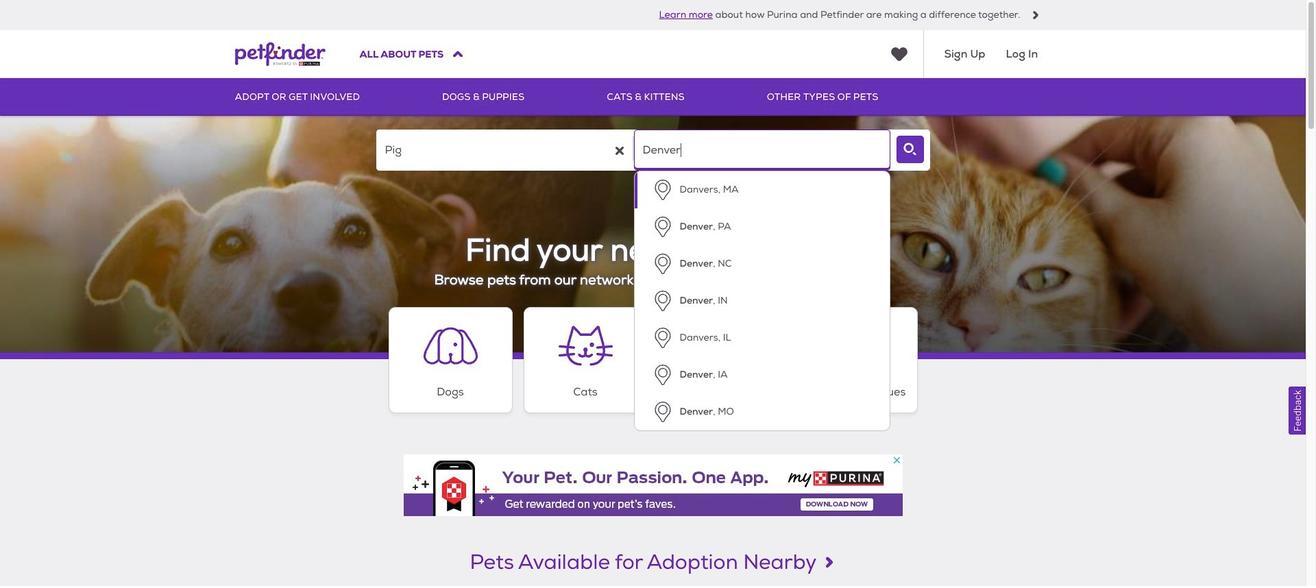 Task type: describe. For each thing, give the bounding box(es) containing it.
primary element
[[235, 78, 1071, 116]]



Task type: locate. For each thing, give the bounding box(es) containing it.
advertisement element
[[404, 454, 903, 516]]

Search Terrier, Kitten, etc. text field
[[376, 130, 633, 171]]

location search suggestions list box
[[634, 171, 890, 431]]

9c2b2 image
[[1032, 11, 1040, 19]]

petfinder logo image
[[235, 30, 325, 78]]

Enter City, State, or ZIP text field
[[634, 130, 890, 171]]



